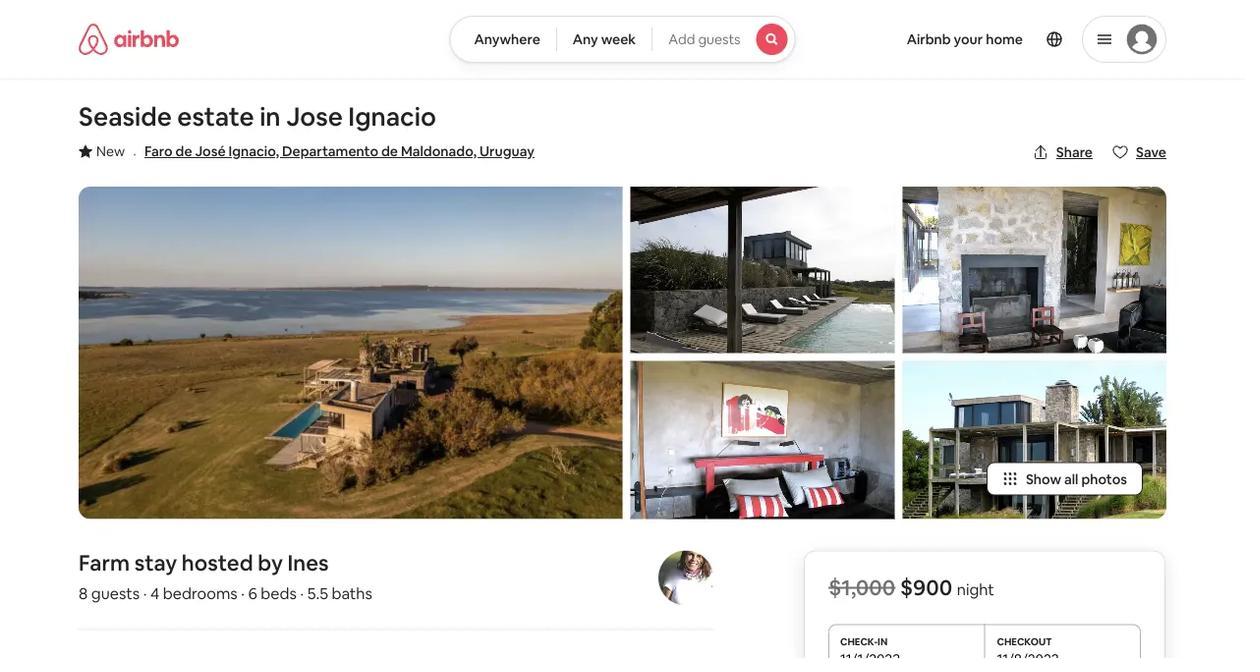 Task type: describe. For each thing, give the bounding box(es) containing it.
bedrooms
[[163, 584, 238, 604]]

maldonado,
[[401, 143, 477, 160]]

· left 5.5
[[300, 584, 304, 604]]

5.5
[[307, 584, 328, 604]]

all
[[1064, 470, 1079, 488]]

save
[[1136, 144, 1167, 161]]

guest room image
[[631, 361, 895, 520]]

farm stay hosted by ines 8 guests · 4 bedrooms · 6 beds · 5.5 baths
[[79, 550, 372, 604]]

beds
[[261, 584, 297, 604]]

new
[[96, 143, 125, 160]]

6
[[248, 584, 257, 604]]

front from the lake image
[[903, 361, 1167, 520]]

profile element
[[819, 0, 1167, 79]]

· inside · faro de josé ignacio, departamento de maldonado, uruguay
[[133, 143, 137, 163]]

anywhere
[[474, 30, 540, 48]]

· left 6
[[241, 584, 245, 604]]

week
[[601, 30, 636, 48]]

pool image
[[631, 187, 895, 353]]

any
[[573, 30, 598, 48]]

seaside estate in jose ignacio image 1 image
[[79, 187, 623, 520]]

show
[[1026, 470, 1062, 488]]

jose
[[286, 100, 343, 133]]

faro de josé ignacio, departamento de maldonado, uruguay button
[[144, 140, 535, 163]]

baths
[[332, 584, 372, 604]]

guests inside farm stay hosted by ines 8 guests · 4 bedrooms · 6 beds · 5.5 baths
[[91, 584, 140, 604]]

$1,000
[[829, 574, 895, 602]]

add
[[669, 30, 695, 48]]

night
[[957, 580, 994, 600]]

ignacio,
[[229, 143, 279, 160]]

stay
[[134, 550, 177, 578]]



Task type: locate. For each thing, give the bounding box(es) containing it.
0 vertical spatial guests
[[698, 30, 741, 48]]

seaside estate in jose ignacio
[[79, 100, 436, 133]]

· faro de josé ignacio, departamento de maldonado, uruguay
[[133, 143, 535, 163]]

save button
[[1105, 136, 1175, 169]]

· left faro
[[133, 143, 137, 163]]

$1,000 $900 night
[[829, 574, 994, 602]]

airbnb
[[907, 30, 951, 48]]

share button
[[1025, 136, 1101, 169]]

·
[[133, 143, 137, 163], [143, 584, 147, 604], [241, 584, 245, 604], [300, 584, 304, 604]]

share
[[1056, 144, 1093, 161]]

guests
[[698, 30, 741, 48], [91, 584, 140, 604]]

farm
[[79, 550, 130, 578]]

8
[[79, 584, 88, 604]]

show all photos
[[1026, 470, 1127, 488]]

de right faro
[[176, 143, 192, 160]]

guests right 8
[[91, 584, 140, 604]]

guests inside button
[[698, 30, 741, 48]]

1 vertical spatial guests
[[91, 584, 140, 604]]

seaside
[[79, 100, 172, 133]]

guests right add
[[698, 30, 741, 48]]

in
[[260, 100, 281, 133]]

0 horizontal spatial guests
[[91, 584, 140, 604]]

add guests button
[[652, 16, 796, 63]]

2 de from the left
[[381, 143, 398, 160]]

ignacio
[[348, 100, 436, 133]]

· left 4
[[143, 584, 147, 604]]

your
[[954, 30, 983, 48]]

none search field containing anywhere
[[450, 16, 796, 63]]

airbnb your home link
[[895, 19, 1035, 60]]

faro
[[144, 143, 173, 160]]

uruguay
[[480, 143, 535, 160]]

show all photos button
[[987, 463, 1143, 496]]

1 horizontal spatial guests
[[698, 30, 741, 48]]

0 horizontal spatial de
[[176, 143, 192, 160]]

any week button
[[556, 16, 653, 63]]

departamento
[[282, 143, 378, 160]]

de down ignacio
[[381, 143, 398, 160]]

1 de from the left
[[176, 143, 192, 160]]

None search field
[[450, 16, 796, 63]]

estate
[[177, 100, 254, 133]]

$900
[[900, 574, 952, 602]]

anywhere button
[[450, 16, 557, 63]]

hosted
[[182, 550, 253, 578]]

airbnb your home
[[907, 30, 1023, 48]]

4
[[150, 584, 159, 604]]

any week
[[573, 30, 636, 48]]

home
[[986, 30, 1023, 48]]

by ines
[[258, 550, 329, 578]]

1 horizontal spatial de
[[381, 143, 398, 160]]

de
[[176, 143, 192, 160], [381, 143, 398, 160]]

seaside estate in jose ignacio image 4 image
[[903, 187, 1167, 353]]

add guests
[[669, 30, 741, 48]]

learn more about the host, ines. image
[[658, 551, 713, 606], [658, 551, 713, 606]]

josé
[[195, 143, 226, 160]]

photos
[[1082, 470, 1127, 488]]



Task type: vqa. For each thing, say whether or not it's contained in the screenshot.
SAVE Button
yes



